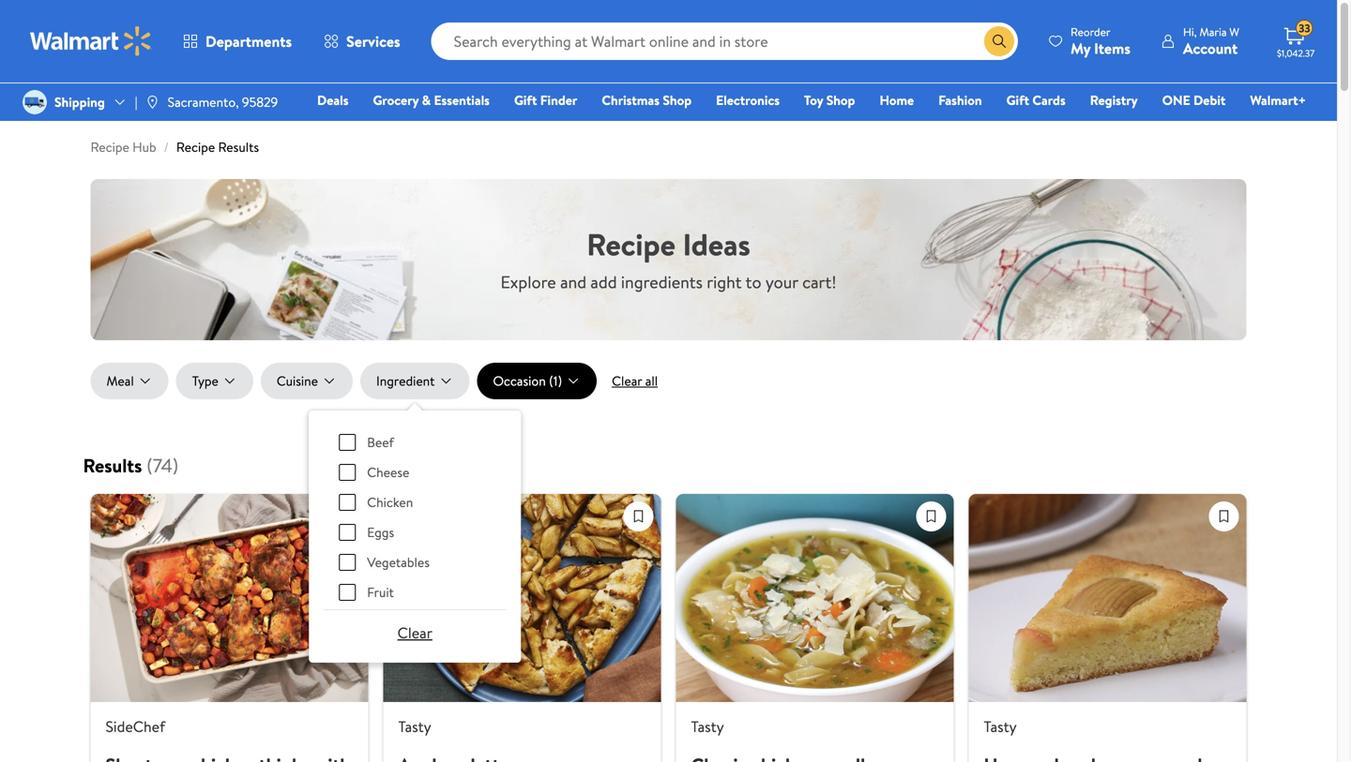 Task type: describe. For each thing, give the bounding box(es) containing it.
apple galette image
[[383, 495, 661, 703]]

toy shop link
[[796, 90, 864, 110]]

beef
[[367, 433, 394, 452]]

grocery & essentials
[[373, 91, 490, 109]]

shipping
[[54, 93, 105, 111]]

tasty for apple galette image on the bottom left of the page
[[398, 717, 431, 738]]

occasion (1) button
[[477, 363, 597, 400]]

clear button
[[375, 615, 455, 652]]

registry
[[1090, 91, 1138, 109]]

grocery
[[373, 91, 419, 109]]

Search search field
[[431, 23, 1018, 60]]

gift cards link
[[998, 90, 1074, 110]]

cheese
[[367, 464, 409, 482]]

1 tasty link from the left
[[383, 495, 661, 763]]

items
[[1094, 38, 1131, 59]]

clear for clear
[[397, 623, 432, 643]]

&
[[422, 91, 431, 109]]

fashion
[[938, 91, 982, 109]]

to
[[746, 271, 761, 294]]

95829
[[242, 93, 278, 111]]

meal button
[[91, 363, 169, 400]]

walmart+
[[1250, 91, 1306, 109]]

grocery & essentials link
[[365, 90, 498, 110]]

1 vertical spatial results
[[83, 453, 142, 479]]

ingredients
[[621, 271, 703, 294]]

33
[[1299, 20, 1310, 36]]

electronics link
[[708, 90, 788, 110]]

christmas
[[602, 91, 660, 109]]

cuisine button
[[261, 363, 353, 400]]

finder
[[540, 91, 577, 109]]

sheet pan chicken thighs with apple-honey glaze image
[[91, 495, 368, 703]]

classic chicken noodle soup image
[[676, 495, 954, 703]]

Fruit checkbox
[[339, 585, 356, 601]]

test image for apple galette image on the bottom left of the page
[[624, 503, 653, 531]]

walmart image
[[30, 26, 152, 56]]

all
[[645, 372, 658, 390]]

Vegetables checkbox
[[339, 555, 356, 571]]

results (74)
[[83, 453, 179, 479]]

type button
[[176, 363, 253, 400]]

clear all
[[612, 372, 658, 390]]

clear for clear all
[[612, 372, 642, 390]]

christmas shop
[[602, 91, 692, 109]]

account
[[1183, 38, 1238, 59]]

test image for sheet pan chicken thighs with apple-honey glaze image
[[332, 503, 360, 531]]

toy shop
[[804, 91, 855, 109]]

shop for christmas shop
[[663, 91, 692, 109]]

2 tasty link from the left
[[676, 495, 954, 763]]

honey-glazed german apple cake image
[[969, 495, 1246, 703]]

occasion
[[493, 372, 546, 390]]

sacramento,
[[168, 93, 239, 111]]

services
[[346, 31, 400, 52]]

1 horizontal spatial recipe
[[176, 138, 215, 156]]

ingredient
[[376, 372, 435, 390]]

Eggs checkbox
[[339, 524, 356, 541]]

recipe ideas explore and add ingredients right to your cart!
[[501, 224, 837, 294]]

recipe for ideas
[[587, 224, 676, 266]]

test image for honey-glazed german apple cake image
[[1210, 503, 1238, 531]]

recipe hub link
[[91, 138, 156, 156]]

fashion link
[[930, 90, 990, 110]]

gift cards
[[1006, 91, 1066, 109]]

Walmart Site-Wide search field
[[431, 23, 1018, 60]]

hi, maria w account
[[1183, 24, 1239, 59]]

services button
[[308, 19, 416, 64]]

right
[[707, 271, 742, 294]]



Task type: vqa. For each thing, say whether or not it's contained in the screenshot.
the Gift Cards link
yes



Task type: locate. For each thing, give the bounding box(es) containing it.
gift finder
[[514, 91, 577, 109]]

1 tasty from the left
[[398, 717, 431, 738]]

reorder
[[1071, 24, 1110, 40]]

recipe right / on the top left
[[176, 138, 215, 156]]

fruit
[[367, 584, 394, 602]]

2 horizontal spatial tasty
[[984, 717, 1017, 738]]

1 horizontal spatial tasty link
[[676, 495, 954, 763]]

tasty for classic chicken noodle soup image at the bottom right of the page
[[691, 717, 724, 738]]

search icon image
[[992, 34, 1007, 49]]

electronics
[[716, 91, 780, 109]]

deals
[[317, 91, 349, 109]]

shop right "toy"
[[826, 91, 855, 109]]

one debit link
[[1154, 90, 1234, 110]]

Chicken checkbox
[[339, 494, 356, 511]]

recipe
[[91, 138, 129, 156], [176, 138, 215, 156], [587, 224, 676, 266]]

results left (74)
[[83, 453, 142, 479]]

2 test image from the left
[[624, 503, 653, 531]]

gift
[[514, 91, 537, 109], [1006, 91, 1029, 109]]

 image left shipping
[[23, 90, 47, 114]]

clear left all
[[612, 372, 642, 390]]

w
[[1229, 24, 1239, 40]]

shop for toy shop
[[826, 91, 855, 109]]

your
[[765, 271, 798, 294]]

ingredient button
[[360, 363, 470, 400]]

(74)
[[147, 453, 179, 479]]

gift for gift cards
[[1006, 91, 1029, 109]]

0 horizontal spatial recipe
[[91, 138, 129, 156]]

departments button
[[167, 19, 308, 64]]

1 vertical spatial clear
[[397, 623, 432, 643]]

2 shop from the left
[[826, 91, 855, 109]]

and
[[560, 271, 587, 294]]

hub
[[132, 138, 156, 156]]

ideas
[[683, 224, 750, 266]]

chicken
[[367, 494, 413, 512]]

gift left 'cards'
[[1006, 91, 1029, 109]]

1 horizontal spatial tasty
[[691, 717, 724, 738]]

Cheese checkbox
[[339, 464, 356, 481]]

 image
[[23, 90, 47, 114], [145, 95, 160, 110]]

eggs
[[367, 524, 394, 542]]

1 horizontal spatial results
[[218, 138, 259, 156]]

0 vertical spatial clear
[[612, 372, 642, 390]]

2 horizontal spatial recipe
[[587, 224, 676, 266]]

type
[[192, 372, 219, 390]]

3 tasty from the left
[[984, 717, 1017, 738]]

clear
[[612, 372, 642, 390], [397, 623, 432, 643]]

one
[[1162, 91, 1190, 109]]

1 horizontal spatial test image
[[624, 503, 653, 531]]

1 test image from the left
[[332, 503, 360, 531]]

hi,
[[1183, 24, 1197, 40]]

sidechef link
[[91, 495, 368, 763]]

2 horizontal spatial test image
[[1210, 503, 1238, 531]]

deals link
[[309, 90, 357, 110]]

tasty for honey-glazed german apple cake image
[[984, 717, 1017, 738]]

my
[[1071, 38, 1091, 59]]

explore
[[501, 271, 556, 294]]

Beef checkbox
[[339, 434, 356, 451]]

results
[[218, 138, 259, 156], [83, 453, 142, 479]]

shop right christmas
[[663, 91, 692, 109]]

0 horizontal spatial test image
[[332, 503, 360, 531]]

0 horizontal spatial gift
[[514, 91, 537, 109]]

recipe hub / recipe results
[[91, 138, 259, 156]]

one debit
[[1162, 91, 1226, 109]]

 image for sacramento, 95829
[[145, 95, 160, 110]]

cart!
[[802, 271, 837, 294]]

gift for gift finder
[[514, 91, 537, 109]]

meal
[[106, 372, 134, 390]]

2 tasty from the left
[[691, 717, 724, 738]]

test image
[[332, 503, 360, 531], [624, 503, 653, 531], [1210, 503, 1238, 531]]

recipe left hub
[[91, 138, 129, 156]]

essentials
[[434, 91, 490, 109]]

toy
[[804, 91, 823, 109]]

tasty
[[398, 717, 431, 738], [691, 717, 724, 738], [984, 717, 1017, 738]]

0 horizontal spatial tasty link
[[383, 495, 661, 763]]

test image
[[917, 503, 945, 531]]

maria
[[1200, 24, 1227, 40]]

vegetables
[[367, 554, 430, 572]]

0 vertical spatial results
[[218, 138, 259, 156]]

results down sacramento, 95829
[[218, 138, 259, 156]]

1 horizontal spatial clear
[[612, 372, 642, 390]]

tasty link
[[383, 495, 661, 763], [676, 495, 954, 763], [969, 495, 1246, 763]]

/
[[164, 138, 169, 156]]

gift finder link
[[506, 90, 586, 110]]

add
[[591, 271, 617, 294]]

1 horizontal spatial gift
[[1006, 91, 1029, 109]]

reorder my items
[[1071, 24, 1131, 59]]

recipe inside the recipe ideas explore and add ingredients right to your cart!
[[587, 224, 676, 266]]

shop
[[663, 91, 692, 109], [826, 91, 855, 109]]

occasion (1)
[[493, 372, 562, 390]]

3 tasty link from the left
[[969, 495, 1246, 763]]

2 gift from the left
[[1006, 91, 1029, 109]]

gift left finder
[[514, 91, 537, 109]]

 image for shipping
[[23, 90, 47, 114]]

departments
[[205, 31, 292, 52]]

debit
[[1194, 91, 1226, 109]]

christmas shop link
[[593, 90, 700, 110]]

registry link
[[1082, 90, 1146, 110]]

 image right |
[[145, 95, 160, 110]]

1 horizontal spatial  image
[[145, 95, 160, 110]]

0 horizontal spatial shop
[[663, 91, 692, 109]]

1 gift from the left
[[514, 91, 537, 109]]

sacramento, 95829
[[168, 93, 278, 111]]

walmart+ link
[[1242, 90, 1315, 110]]

recipe up add
[[587, 224, 676, 266]]

home link
[[871, 90, 923, 110]]

0 horizontal spatial results
[[83, 453, 142, 479]]

|
[[135, 93, 138, 111]]

3 test image from the left
[[1210, 503, 1238, 531]]

0 horizontal spatial clear
[[397, 623, 432, 643]]

clear down vegetables
[[397, 623, 432, 643]]

1 horizontal spatial shop
[[826, 91, 855, 109]]

1 shop from the left
[[663, 91, 692, 109]]

recipe for hub
[[91, 138, 129, 156]]

sidechef
[[106, 717, 165, 738]]

0 horizontal spatial tasty
[[398, 717, 431, 738]]

clear all button
[[597, 366, 673, 396]]

2 horizontal spatial tasty link
[[969, 495, 1246, 763]]

cards
[[1032, 91, 1066, 109]]

home
[[880, 91, 914, 109]]

0 horizontal spatial  image
[[23, 90, 47, 114]]

cuisine
[[277, 372, 318, 390]]

(1)
[[549, 372, 562, 390]]

$1,042.37
[[1277, 47, 1315, 60]]



